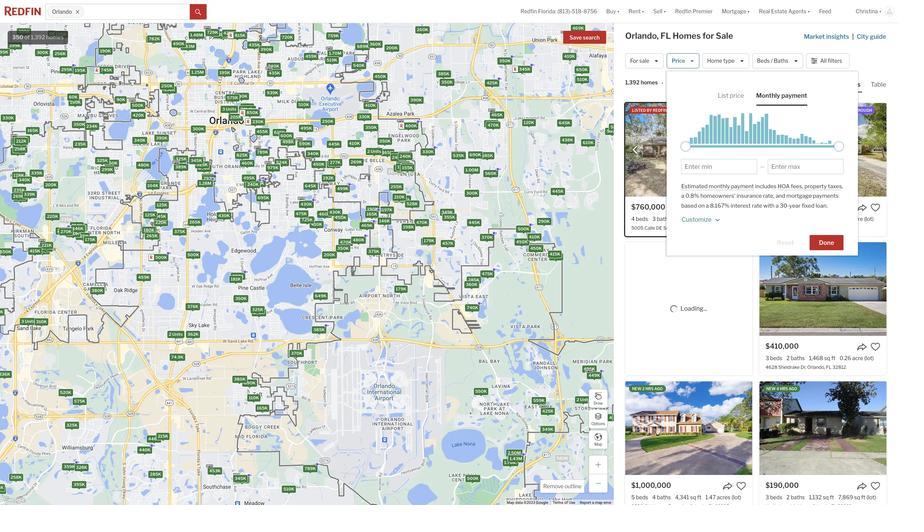 Task type: describe. For each thing, give the bounding box(es) containing it.
535k
[[453, 153, 464, 158]]

insights
[[826, 33, 849, 40]]

1 horizontal spatial 190k
[[367, 206, 378, 212]]

0.26 acre (lot)
[[840, 355, 874, 361]]

sell ▾ button
[[654, 0, 666, 23]]

baths for $1,000,000
[[657, 494, 671, 501]]

3 up 4628
[[766, 355, 769, 361]]

favorite button checkbox for $190,000
[[871, 481, 881, 491]]

2 horizontal spatial 560k
[[557, 455, 568, 461]]

438k
[[562, 137, 573, 142]]

2 horizontal spatial 215k
[[158, 433, 168, 439]]

5 beds
[[631, 494, 648, 501]]

a left "map"
[[592, 501, 594, 505]]

2 horizontal spatial 340k
[[307, 151, 319, 156]]

1 horizontal spatial payment
[[782, 92, 807, 99]]

1 horizontal spatial %
[[725, 202, 730, 209]]

previous button image
[[631, 146, 639, 154]]

1 horizontal spatial 415k
[[550, 251, 560, 257]]

2 horizontal spatial 3 units
[[395, 165, 409, 171]]

1 vertical spatial 345k
[[191, 158, 202, 163]]

3d for listed by redfin
[[676, 108, 682, 113]]

0 horizontal spatial fl
[[661, 31, 671, 41]]

181k
[[231, 276, 241, 282]]

0 vertical spatial 440k
[[609, 415, 621, 420]]

1 vertical spatial 575k
[[74, 399, 85, 404]]

use
[[569, 501, 575, 505]]

890k
[[244, 380, 256, 385]]

beds for $190,000
[[770, 494, 782, 501]]

1 horizontal spatial 215k
[[74, 226, 85, 231]]

178k
[[14, 172, 24, 178]]

0 vertical spatial 285k
[[468, 277, 480, 282]]

0.23
[[840, 216, 851, 222]]

new for $190,000
[[766, 386, 776, 391]]

photos button
[[838, 81, 869, 92]]

0 vertical spatial homes
[[46, 34, 64, 41]]

|
[[852, 33, 854, 40]]

open sat, 12pm to 2pm
[[766, 247, 813, 252]]

8.167
[[710, 202, 725, 209]]

0 vertical spatial 125k
[[157, 202, 167, 207]]

redfin for redfin florida: (813)-518-8756
[[521, 8, 537, 15]]

2 horizontal spatial 445k
[[552, 188, 564, 194]]

premier
[[693, 8, 713, 15]]

389k
[[175, 164, 187, 170]]

sell ▾ button
[[649, 0, 671, 23]]

google image
[[2, 495, 27, 505]]

4628
[[766, 365, 777, 370]]

0 horizontal spatial orlando,
[[625, 31, 659, 41]]

2 vertical spatial 200k
[[324, 252, 335, 257]]

0 vertical spatial 146k
[[379, 218, 390, 223]]

3 left "883k"
[[222, 106, 225, 112]]

0 horizontal spatial 349k
[[198, 165, 210, 170]]

104k
[[147, 183, 158, 188]]

1 vertical spatial 110k
[[249, 395, 259, 400]]

maximum price slider
[[834, 142, 844, 151]]

427k
[[551, 254, 562, 259]]

0 vertical spatial 179k
[[424, 238, 434, 243]]

782k
[[149, 36, 160, 41]]

1 horizontal spatial 269k
[[351, 159, 362, 164]]

a inside , a
[[681, 193, 684, 199]]

0 vertical spatial 1.70m
[[329, 50, 341, 56]]

4pm
[[817, 108, 826, 113]]

$410,000
[[766, 342, 799, 350]]

1 vertical spatial 220k
[[47, 213, 58, 219]]

2 units up 205k
[[240, 106, 254, 112]]

photo of 8520 chickasaw farms ln, orlando, fl 32825 image
[[625, 382, 752, 475]]

2 horizontal spatial 469k
[[572, 25, 584, 31]]

889k
[[244, 110, 256, 116]]

1 redfin from the left
[[653, 108, 667, 113]]

for sale button
[[625, 53, 664, 68]]

0 vertical spatial 235k
[[75, 141, 86, 147]]

1 vertical spatial 789k
[[305, 466, 316, 471]]

of for terms
[[564, 501, 568, 505]]

2 vertical spatial 445k
[[469, 220, 480, 225]]

453k
[[209, 468, 221, 473]]

ft for $1,000,000
[[697, 494, 701, 501]]

real estate agents ▾ button
[[755, 0, 815, 23]]

0 vertical spatial 495k
[[301, 125, 312, 131]]

1 vertical spatial 460k
[[319, 211, 331, 217]]

1 horizontal spatial 330k
[[359, 114, 370, 119]]

1 horizontal spatial 1.70m
[[504, 460, 517, 465]]

580k
[[611, 124, 622, 130]]

1pm
[[802, 108, 810, 113]]

1 horizontal spatial 110k
[[388, 168, 399, 174]]

minimum price slider
[[681, 142, 691, 151]]

beds
[[757, 58, 770, 64]]

0 horizontal spatial 155k
[[245, 181, 256, 186]]

359k
[[64, 464, 75, 469]]

2 vertical spatial 175k
[[85, 237, 96, 242]]

735k
[[594, 394, 605, 399]]

0 horizontal spatial 430k
[[218, 213, 230, 218]]

hrs for $1,000,000
[[646, 386, 654, 391]]

options button
[[589, 410, 608, 429]]

homes inside 1,392 homes • sort
[[641, 79, 658, 86]]

0 vertical spatial 519k
[[327, 57, 337, 62]]

rent ▾
[[629, 8, 644, 15]]

florida:
[[538, 8, 556, 15]]

1 vertical spatial open
[[766, 247, 777, 252]]

1 horizontal spatial 459k
[[305, 54, 317, 59]]

1 vertical spatial 440k
[[139, 447, 151, 453]]

christina ▾
[[856, 8, 882, 15]]

256k
[[55, 51, 66, 56]]

2 baths for $190,000
[[787, 494, 805, 501]]

beds for $760,000
[[636, 216, 648, 222]]

383k
[[232, 273, 244, 278]]

0 vertical spatial 265k
[[253, 181, 264, 186]]

1 vertical spatial 349k
[[441, 209, 453, 215]]

0 vertical spatial to
[[811, 108, 816, 113]]

sell
[[654, 8, 663, 15]]

420k
[[133, 112, 144, 118]]

sq for $190,000
[[823, 494, 829, 501]]

—
[[760, 163, 765, 170]]

photo of 5005 calle de sol, orlando, fl 32819 image
[[625, 103, 752, 197]]

685k
[[482, 153, 493, 158]]

0 vertical spatial 480k
[[138, 162, 149, 168]]

221k
[[41, 243, 52, 248]]

2 horizontal spatial 220k
[[155, 220, 167, 225]]

(lot) for $410,000
[[864, 355, 874, 361]]

0 horizontal spatial 550k
[[0, 249, 11, 254]]

0 vertical spatial 360k
[[370, 41, 381, 46]]

rent ▾ button
[[629, 0, 644, 23]]

2 units left draw
[[577, 397, 591, 402]]

1.33m
[[182, 44, 195, 49]]

0 vertical spatial 390k
[[260, 47, 272, 52]]

0 vertical spatial 190k
[[100, 48, 111, 53]]

7,869 sq ft (lot)
[[838, 494, 876, 501]]

market insights link
[[804, 25, 849, 41]]

4 for 4 baths
[[652, 494, 656, 501]]

a left '30-' at the top right
[[776, 202, 779, 209]]

Enter min text field
[[685, 163, 754, 170]]

2 units left 362k
[[169, 331, 183, 337]]

redfin for redfin premier
[[675, 8, 692, 15]]

walkthrough for redfin open sat, 1pm to 4pm
[[841, 108, 872, 113]]

248k
[[12, 148, 24, 154]]

acre for $410,000
[[852, 355, 863, 361]]

0 horizontal spatial 460k
[[241, 160, 253, 166]]

1 horizontal spatial 540k
[[590, 402, 602, 407]]

beds for $410,000
[[770, 355, 782, 361]]

570k
[[486, 121, 497, 126]]

sq for $1,000,000
[[690, 494, 696, 501]]

797k
[[203, 175, 214, 181]]

0 vertical spatial 645k
[[559, 120, 570, 126]]

insurance
[[737, 193, 762, 199]]

725k
[[302, 217, 313, 222]]

agents
[[789, 8, 807, 15]]

, inside , a
[[842, 183, 843, 190]]

2,485
[[675, 216, 690, 222]]

2 vertical spatial 345k
[[235, 476, 246, 481]]

3 left 310k
[[21, 319, 24, 324]]

▾ inside real estate agents ▾ link
[[808, 8, 810, 15]]

loading... status
[[681, 305, 707, 313]]

1 horizontal spatial 265k
[[189, 219, 201, 225]]

2 vertical spatial 510k
[[283, 486, 294, 492]]

favorite button image for $410,000
[[871, 342, 881, 352]]

446k
[[148, 436, 160, 441]]

photo of undisclosed address, orlando, fl 32822 image
[[760, 382, 887, 475]]

0 horizontal spatial 390k
[[156, 135, 168, 141]]

1 vertical spatial 380k
[[234, 376, 246, 382]]

1 vertical spatial 146k
[[73, 226, 84, 231]]

done
[[819, 239, 834, 247]]

0 vertical spatial 740k
[[268, 64, 279, 69]]

map for map data ©2023 google
[[507, 501, 514, 505]]

2 vertical spatial 349k
[[542, 427, 553, 432]]

2 vertical spatial 235k
[[61, 217, 72, 222]]

ft right 7,869
[[861, 494, 866, 501]]

orlando, fl homes for sale
[[625, 31, 733, 41]]

2 horizontal spatial 470k
[[488, 122, 499, 127]]

3d for redfin open sat, 1pm to 4pm
[[835, 108, 840, 113]]

1 horizontal spatial 180k
[[319, 161, 330, 167]]

3 baths
[[652, 216, 671, 222]]

guide
[[870, 33, 886, 40]]

map for map
[[594, 442, 602, 446]]

favorite button checkbox for $410,000
[[871, 342, 881, 352]]

2 units left the 231k
[[367, 149, 381, 154]]

1.43m
[[510, 456, 522, 461]]

by
[[647, 108, 652, 113]]

0.23 acre (lot)
[[840, 216, 874, 222]]

favorite button image for $190,000
[[871, 481, 881, 491]]

favorite button image for $399,995
[[871, 203, 881, 213]]

mortgage ▾
[[722, 8, 750, 15]]

ft for $410,000
[[832, 355, 836, 361]]

2 vertical spatial fl
[[826, 365, 832, 370]]

2 vertical spatial 265k
[[146, 233, 158, 238]]

850k
[[247, 110, 258, 115]]

for sale
[[630, 58, 649, 64]]

2 horizontal spatial 430k
[[329, 209, 341, 215]]

720k
[[282, 34, 293, 40]]

dr,
[[801, 365, 806, 370]]

1 horizontal spatial 560k
[[485, 171, 497, 176]]

2 vertical spatial 470k
[[340, 240, 351, 245]]

units down 255k
[[399, 196, 410, 201]]

1 horizontal spatial 370k
[[482, 235, 493, 240]]

remove outline button
[[541, 480, 584, 493]]

0 horizontal spatial payment
[[731, 183, 754, 190]]

0 vertical spatial 510k
[[577, 77, 588, 82]]

outline
[[565, 483, 582, 490]]

1 vertical spatial 175k
[[328, 161, 339, 167]]

estimated
[[681, 183, 708, 190]]

de
[[656, 225, 662, 231]]

4 for 4 beds
[[631, 216, 635, 222]]

0 vertical spatial 200k
[[386, 45, 398, 50]]

498k
[[282, 139, 294, 144]]

1 horizontal spatial 155k
[[402, 165, 413, 170]]

1 horizontal spatial 470k
[[416, 220, 428, 225]]

1 horizontal spatial sat,
[[793, 108, 801, 113]]

units left the 231k
[[371, 149, 381, 154]]

photo of 4628 sheldrake dr, orlando, fl 32812 image
[[760, 242, 887, 336]]

3d walkthrough for redfin open sat, 1pm to 4pm
[[835, 108, 872, 113]]

1 horizontal spatial open
[[782, 108, 793, 113]]

1 vertical spatial 269k
[[13, 193, 24, 199]]

remove orlando image
[[75, 10, 80, 14]]

376k
[[187, 304, 198, 309]]

redfin florida: (813)-518-8756
[[521, 8, 597, 15]]

610k
[[583, 140, 594, 145]]

1 vertical spatial 519k
[[242, 104, 253, 109]]

units left 310k
[[25, 319, 35, 324]]

hrs for $190,000
[[780, 386, 788, 391]]

0 vertical spatial 490k
[[173, 41, 185, 46]]

1 vertical spatial 375k
[[368, 248, 379, 254]]

3 up 'calle'
[[652, 216, 656, 222]]

2 horizontal spatial 345k
[[519, 66, 531, 72]]

units up 230k
[[244, 106, 254, 112]]

photo of 6340 lyons st, orlando, fl 32807 image
[[760, 103, 887, 197]]

walkthrough for listed by redfin
[[683, 108, 714, 113]]

3 left '158k' on the left of the page
[[395, 165, 398, 171]]

favorite button image for $760,000
[[736, 203, 746, 213]]

0.26
[[840, 355, 851, 361]]

favorite button checkbox for $760,000
[[736, 203, 746, 213]]

calle
[[645, 225, 655, 231]]

883k
[[243, 109, 254, 115]]

2 979k from the left
[[268, 165, 279, 170]]

list
[[718, 92, 729, 99]]

monthly
[[709, 183, 730, 190]]

for
[[630, 58, 638, 64]]

3 down the $190,000
[[766, 494, 769, 501]]

acre for $399,995
[[852, 216, 863, 222]]

1.38m
[[215, 32, 228, 37]]

sell ▾
[[654, 8, 666, 15]]

save
[[570, 34, 582, 41]]

0 vertical spatial 475k
[[296, 211, 307, 216]]

year
[[789, 202, 801, 209]]

0 horizontal spatial 200k
[[45, 182, 57, 187]]

1 vertical spatial to
[[798, 247, 804, 252]]

1 vertical spatial 270k
[[60, 229, 72, 234]]

1 horizontal spatial 195k
[[219, 70, 230, 75]]

beds / baths button
[[752, 53, 803, 68]]



Task type: vqa. For each thing, say whether or not it's contained in the screenshot.
REFINISHED
no



Task type: locate. For each thing, give the bounding box(es) containing it.
1 new from the left
[[632, 386, 642, 391]]

1 horizontal spatial 146k
[[379, 218, 390, 223]]

% down homeowners'
[[725, 202, 730, 209]]

price
[[672, 58, 685, 64]]

fixed
[[802, 202, 815, 209]]

600k up 725k
[[301, 200, 313, 206]]

orlando, down rent ▾ button
[[625, 31, 659, 41]]

1 vertical spatial fl
[[691, 225, 696, 231]]

495k down 825k in the left top of the page
[[243, 175, 255, 180]]

445k
[[328, 141, 340, 147], [552, 188, 564, 194], [469, 220, 480, 225]]

ago for $1,000,000
[[654, 386, 663, 391]]

1 ▾ from the left
[[617, 8, 620, 15]]

favorite button image up the 7,869 sq ft (lot)
[[871, 481, 881, 491]]

2 3d from the left
[[835, 108, 840, 113]]

240k
[[400, 154, 411, 159], [392, 154, 403, 160], [247, 182, 259, 187]]

homes
[[673, 31, 701, 41]]

0 vertical spatial 600k
[[281, 133, 292, 138]]

acre for $760,000
[[719, 216, 730, 222]]

0 horizontal spatial 445k
[[328, 141, 340, 147]]

▾
[[617, 8, 620, 15], [642, 8, 644, 15], [664, 8, 666, 15], [748, 8, 750, 15], [808, 8, 810, 15], [879, 8, 882, 15]]

540k down 735k
[[590, 402, 602, 407]]

sat,
[[793, 108, 801, 113], [778, 247, 786, 252]]

▾ for rent ▾
[[642, 8, 644, 15]]

1 979k from the left
[[267, 165, 279, 170]]

560k up remove outline
[[557, 455, 568, 461]]

1 horizontal spatial 1,392
[[625, 79, 640, 86]]

2 ago from the left
[[789, 386, 797, 391]]

next button image
[[739, 146, 746, 154]]

2 vertical spatial 380k
[[236, 477, 248, 482]]

0 horizontal spatial 270k
[[60, 229, 72, 234]]

1 ago from the left
[[654, 386, 663, 391]]

sq right 7,869
[[854, 494, 860, 501]]

save search button
[[563, 31, 606, 44]]

0 horizontal spatial 480k
[[138, 162, 149, 168]]

1 horizontal spatial 3d
[[835, 108, 840, 113]]

dialog
[[667, 72, 858, 256]]

1 vertical spatial 179k
[[396, 286, 406, 292]]

1 horizontal spatial 495k
[[301, 125, 312, 131]]

499k
[[337, 186, 349, 191]]

sq right 4,341
[[690, 494, 696, 501]]

ago for $190,000
[[789, 386, 797, 391]]

homes left '•'
[[641, 79, 658, 86]]

favorite button checkbox for $399,995
[[871, 203, 881, 213]]

165k
[[27, 128, 38, 133], [382, 150, 393, 155], [367, 211, 377, 217], [257, 405, 268, 411]]

draw
[[594, 401, 603, 405]]

460k down 825k in the left top of the page
[[241, 160, 253, 166]]

0 vertical spatial 155k
[[402, 165, 413, 170]]

1 vertical spatial %
[[725, 202, 730, 209]]

▾ right sell
[[664, 8, 666, 15]]

draw button
[[589, 389, 608, 408]]

(lot) right 7,869
[[867, 494, 876, 501]]

favorite button checkbox for $1,000,000
[[736, 481, 746, 491]]

0 horizontal spatial sat,
[[778, 247, 786, 252]]

None search field
[[84, 4, 190, 19]]

0 horizontal spatial %
[[694, 193, 699, 199]]

data
[[515, 501, 523, 505]]

1 , from the left
[[802, 183, 803, 190]]

a inside % homeowners' insurance rate, and mortgage payments based on a
[[706, 202, 709, 209]]

1 vertical spatial 425k
[[487, 80, 498, 85]]

2 favorite button checkbox from the top
[[871, 342, 881, 352]]

1,132
[[809, 494, 822, 501]]

0 horizontal spatial 260k
[[40, 245, 51, 250]]

214k
[[72, 223, 82, 228]]

▾ for mortgage ▾
[[748, 8, 750, 15]]

1 vertical spatial 445k
[[552, 188, 564, 194]]

125k up the 245k
[[157, 202, 167, 207]]

1 vertical spatial 600k
[[301, 200, 313, 206]]

7,869
[[838, 494, 853, 501]]

units down the 231k
[[399, 165, 409, 171]]

1 horizontal spatial of
[[564, 501, 568, 505]]

search
[[583, 34, 600, 41]]

0 horizontal spatial 415k
[[30, 248, 40, 253]]

0 horizontal spatial 215k
[[57, 228, 68, 233]]

340k down 248k in the left top of the page
[[19, 177, 30, 183]]

map inside map button
[[594, 442, 602, 446]]

home type
[[707, 58, 735, 64]]

695k
[[258, 195, 269, 200]]

photos
[[840, 81, 861, 88]]

rate
[[752, 202, 762, 209]]

0 horizontal spatial 519k
[[242, 104, 253, 109]]

sq for $410,000
[[824, 355, 830, 361]]

1,392 inside 1,392 homes • sort
[[625, 79, 640, 86]]

0 horizontal spatial 210k
[[75, 224, 86, 230]]

6 ▾ from the left
[[879, 8, 882, 15]]

385k
[[438, 71, 449, 76], [317, 161, 329, 167], [15, 195, 26, 201], [313, 327, 325, 332]]

1 horizontal spatial 200k
[[324, 252, 335, 257]]

0 horizontal spatial 510k
[[283, 486, 294, 492]]

0 vertical spatial 4
[[631, 216, 635, 222]]

0 vertical spatial 435k
[[249, 42, 260, 47]]

2 ▾ from the left
[[642, 8, 644, 15]]

220k up 185k
[[47, 213, 58, 219]]

2 , from the left
[[842, 183, 843, 190]]

market insights | city guide
[[804, 33, 886, 40]]

2 redfin from the left
[[675, 8, 692, 15]]

buy ▾ button
[[606, 0, 620, 23]]

0 horizontal spatial 475k
[[296, 211, 307, 216]]

0 horizontal spatial 180k
[[144, 227, 154, 233]]

440k down 446k
[[139, 447, 151, 453]]

fl left homes
[[661, 31, 671, 41]]

beds up 4628
[[770, 355, 782, 361]]

210k up 630k
[[75, 224, 86, 230]]

4,341
[[675, 494, 689, 501]]

0 horizontal spatial ago
[[654, 386, 663, 391]]

baths up sol,
[[657, 216, 671, 222]]

0 horizontal spatial 600k
[[281, 133, 292, 138]]

1 redfin from the left
[[521, 8, 537, 15]]

favorite button checkbox
[[736, 203, 746, 213], [736, 481, 746, 491], [871, 481, 881, 491]]

3d walkthrough down sort
[[676, 108, 714, 113]]

0 horizontal spatial 440k
[[139, 447, 151, 453]]

a right 'on' at the top right of the page
[[706, 202, 709, 209]]

2 units down 255k
[[396, 196, 410, 201]]

monthly payment element
[[756, 86, 807, 106]]

349k down 559k
[[542, 427, 553, 432]]

277k
[[330, 160, 341, 165]]

575k
[[227, 95, 238, 100], [74, 399, 85, 404]]

baths up dr,
[[791, 355, 805, 361]]

2 horizontal spatial 425k
[[542, 408, 554, 414]]

1 vertical spatial 435k
[[269, 70, 280, 76]]

2 new from the left
[[766, 386, 776, 391]]

(lot) for $1,000,000
[[732, 494, 741, 501]]

3 ▾ from the left
[[664, 8, 666, 15]]

12pm
[[787, 247, 797, 252]]

units left 362k
[[172, 331, 183, 337]]

0.49 acre (lot)
[[706, 216, 741, 222]]

1 horizontal spatial 210k
[[394, 194, 405, 200]]

1 vertical spatial 190k
[[367, 206, 378, 212]]

339k right 178k
[[31, 170, 42, 176]]

favorite button checkbox up the 0.26 acre (lot)
[[871, 342, 881, 352]]

favorite button image
[[871, 203, 881, 213], [871, 481, 881, 491]]

2 horizontal spatial 550k
[[576, 77, 588, 82]]

0 vertical spatial 339k
[[31, 170, 42, 176]]

1 horizontal spatial 4
[[652, 494, 656, 501]]

198k down 528k
[[403, 224, 414, 230]]

0 vertical spatial payment
[[782, 92, 807, 99]]

0 horizontal spatial 285k
[[150, 471, 161, 477]]

0 vertical spatial 3 beds
[[766, 355, 782, 361]]

beds up the 5005
[[636, 216, 648, 222]]

acre right 0.23
[[852, 216, 863, 222]]

645k left 499k
[[305, 183, 316, 188]]

, up mortgage
[[802, 183, 803, 190]]

fl left the 32812
[[826, 365, 832, 370]]

4 ▾ from the left
[[748, 8, 750, 15]]

redfin left florida:
[[521, 8, 537, 15]]

$190,000
[[766, 482, 799, 490]]

230k
[[252, 119, 264, 124]]

home type button
[[702, 53, 749, 68]]

homes up "256k"
[[46, 34, 64, 41]]

1 vertical spatial 235k
[[14, 187, 25, 193]]

1 vertical spatial 475k
[[482, 271, 493, 276]]

400k
[[405, 123, 417, 128]]

0 horizontal spatial 235k
[[14, 187, 25, 193]]

425k left 815k
[[223, 30, 235, 36]]

1 horizontal spatial 740k
[[467, 305, 478, 310]]

favorite button image for $1,000,000
[[736, 481, 746, 491]]

150k
[[70, 100, 81, 105]]

ft for $760,000
[[698, 216, 702, 222]]

1 horizontal spatial 600k
[[301, 200, 313, 206]]

1 vertical spatial 370k
[[291, 351, 302, 356]]

favorite button checkbox up the 0.23 acre (lot)
[[871, 203, 881, 213]]

▾ inside rent ▾ dropdown button
[[642, 8, 644, 15]]

615k
[[274, 130, 285, 135]]

0 horizontal spatial open
[[766, 247, 777, 252]]

favorite button image
[[736, 203, 746, 213], [871, 342, 881, 352], [736, 481, 746, 491]]

349k up 827k
[[198, 165, 210, 170]]

1 vertical spatial 4
[[777, 386, 779, 391]]

▾ for buy ▾
[[617, 8, 620, 15]]

favorite button image down the insurance
[[736, 203, 746, 213]]

155k down the 231k
[[402, 165, 413, 170]]

units up 205k
[[226, 106, 236, 112]]

540k
[[353, 63, 365, 68], [590, 402, 602, 407]]

590k
[[299, 141, 311, 146]]

sq right "2,485" at the right top of the page
[[691, 216, 697, 222]]

1 favorite button checkbox from the top
[[871, 203, 881, 213]]

195k
[[75, 68, 86, 73], [219, 70, 230, 75]]

1.48m
[[190, 32, 203, 37]]

0 vertical spatial fl
[[661, 31, 671, 41]]

payment up redfin open sat, 1pm to 4pm
[[782, 92, 807, 99]]

0.49
[[706, 216, 718, 222]]

2 3d walkthrough from the left
[[835, 108, 872, 113]]

reset
[[777, 239, 794, 247]]

favorite button image up 1.47 acres (lot)
[[736, 481, 746, 491]]

3 units up 205k
[[222, 106, 236, 112]]

2 baths down the $190,000
[[787, 494, 805, 501]]

redfin inside button
[[675, 8, 692, 15]]

1 3d from the left
[[676, 108, 682, 113]]

4,341 sq ft
[[675, 494, 701, 501]]

258k up google image
[[10, 474, 22, 480]]

729k
[[207, 30, 218, 35]]

1 horizontal spatial 440k
[[609, 415, 621, 420]]

reset button
[[768, 235, 804, 250]]

0 horizontal spatial of
[[24, 34, 30, 41]]

of right 350
[[24, 34, 30, 41]]

1 3 beds from the top
[[766, 355, 782, 361]]

1,468 sq ft
[[809, 355, 836, 361]]

519k down the 759k at left top
[[327, 57, 337, 62]]

0 horizontal spatial map
[[507, 501, 514, 505]]

146k right 185k
[[73, 226, 84, 231]]

1 horizontal spatial 575k
[[227, 95, 238, 100]]

2 3 beds from the top
[[766, 494, 782, 501]]

ft left 7,869
[[830, 494, 834, 501]]

1 3d walkthrough from the left
[[676, 108, 714, 113]]

new
[[632, 386, 642, 391], [766, 386, 776, 391]]

interest
[[731, 202, 751, 209]]

▾ for christina ▾
[[879, 8, 882, 15]]

2 2 baths from the top
[[787, 494, 805, 501]]

(lot) for $760,000
[[731, 216, 741, 222]]

0 horizontal spatial 190k
[[100, 48, 111, 53]]

1 vertical spatial sat,
[[778, 247, 786, 252]]

acre right 0.26
[[852, 355, 863, 361]]

0 vertical spatial 345k
[[519, 66, 531, 72]]

▾ right rent
[[642, 8, 644, 15]]

3d walkthrough for listed by redfin
[[676, 108, 714, 113]]

1 horizontal spatial 345k
[[235, 476, 246, 481]]

▾ right "buy"
[[617, 8, 620, 15]]

2 favorite button image from the top
[[871, 481, 881, 491]]

600k up 498k
[[281, 133, 292, 138]]

(lot)
[[731, 216, 741, 222], [864, 216, 874, 222], [864, 355, 874, 361], [732, 494, 741, 501], [867, 494, 876, 501]]

Enter max text field
[[771, 163, 840, 170]]

2.50m
[[508, 450, 521, 455]]

339k down 178k
[[24, 191, 35, 197]]

baths down $1,000,000
[[657, 494, 671, 501]]

baths for $410,000
[[791, 355, 805, 361]]

monthly
[[756, 92, 780, 99]]

1 horizontal spatial 340k
[[134, 137, 146, 143]]

1 horizontal spatial 349k
[[441, 209, 453, 215]]

1 vertical spatial favorite button image
[[871, 481, 881, 491]]

▾ inside buy ▾ dropdown button
[[617, 8, 620, 15]]

440k right options button
[[609, 415, 621, 420]]

0 vertical spatial 340k
[[134, 137, 146, 143]]

0 vertical spatial 789k
[[257, 149, 268, 155]]

110k down 890k
[[249, 395, 259, 400]]

979k
[[267, 165, 279, 170], [268, 165, 279, 170]]

340k down the 590k
[[307, 151, 319, 156]]

favorite button checkbox
[[871, 203, 881, 213], [871, 342, 881, 352]]

198k
[[394, 195, 405, 200], [403, 224, 414, 230]]

list price element
[[718, 86, 744, 106]]

340k down 420k on the left top of the page
[[134, 137, 146, 143]]

submit search image
[[195, 9, 201, 15]]

1 horizontal spatial redfin
[[766, 108, 781, 113]]

110k
[[388, 168, 399, 174], [249, 395, 259, 400]]

690k
[[470, 152, 481, 157]]

430k
[[301, 201, 312, 207], [329, 209, 341, 215], [218, 213, 230, 218]]

map button
[[589, 430, 608, 449]]

0 vertical spatial 175k
[[14, 138, 24, 143]]

(lot) right 0.23
[[864, 216, 874, 222]]

map region
[[0, 0, 696, 505]]

▾ inside mortgage ▾ dropdown button
[[748, 8, 750, 15]]

sq for $760,000
[[691, 216, 697, 222]]

map down options
[[594, 442, 602, 446]]

1 favorite button image from the top
[[871, 203, 881, 213]]

of for 350
[[24, 34, 30, 41]]

0 horizontal spatial 740k
[[268, 64, 279, 69]]

2 units
[[240, 106, 254, 112], [367, 149, 381, 154], [396, 196, 410, 201], [169, 331, 183, 337], [577, 397, 591, 402]]

2 vertical spatial favorite button image
[[736, 481, 746, 491]]

4 down 4628
[[777, 386, 779, 391]]

table button
[[869, 81, 888, 92]]

2 hrs from the left
[[780, 386, 788, 391]]

460k
[[241, 160, 253, 166], [319, 211, 331, 217]]

460k down 192k
[[319, 211, 331, 217]]

369k
[[253, 310, 265, 315]]

1 vertical spatial of
[[564, 501, 568, 505]]

146k down "197k"
[[379, 218, 390, 223]]

2 walkthrough from the left
[[841, 108, 872, 113]]

285k
[[468, 277, 480, 282], [150, 471, 161, 477]]

490k up "883k"
[[236, 94, 248, 99]]

1 2 baths from the top
[[787, 355, 805, 361]]

197k
[[382, 207, 393, 213]]

3d walkthrough
[[676, 108, 714, 113], [835, 108, 872, 113]]

0 vertical spatial 1,392
[[31, 34, 45, 41]]

map left data
[[507, 501, 514, 505]]

258k down '212k'
[[14, 146, 26, 151]]

3
[[222, 106, 225, 112], [395, 165, 398, 171], [652, 216, 656, 222], [21, 319, 24, 324], [766, 355, 769, 361], [766, 494, 769, 501]]

% homeowners' insurance rate, and mortgage payments based on a
[[681, 193, 839, 209]]

real estate agents ▾
[[759, 8, 810, 15]]

sat, left the 1pm
[[793, 108, 801, 113]]

425k up 465k
[[487, 80, 498, 85]]

155k down 825k in the left top of the page
[[245, 181, 256, 186]]

1 horizontal spatial 475k
[[482, 271, 493, 276]]

▾ for sell ▾
[[664, 8, 666, 15]]

▾ inside sell ▾ dropdown button
[[664, 8, 666, 15]]

30-
[[780, 202, 789, 209]]

0 horizontal spatial 220k
[[15, 138, 26, 143]]

2 baths for $410,000
[[787, 355, 805, 361]]

380k
[[92, 288, 103, 293], [234, 376, 246, 382], [236, 477, 248, 482]]

open down reset
[[766, 247, 777, 252]]

with
[[764, 202, 775, 209]]

425k down 559k
[[542, 408, 554, 414]]

3 beds for $190,000
[[766, 494, 782, 501]]

350k
[[499, 58, 511, 63], [441, 79, 453, 85], [73, 122, 85, 127], [365, 125, 377, 130], [379, 138, 391, 144], [337, 246, 349, 251], [235, 296, 247, 301], [237, 476, 249, 482]]

0 horizontal spatial walkthrough
[[683, 108, 714, 113]]

1.70m down the 759k at left top
[[329, 50, 341, 56]]

new for $1,000,000
[[632, 386, 642, 391]]

0 vertical spatial 380k
[[92, 288, 103, 293]]

favorite button image up the 0.26 acre (lot)
[[871, 342, 881, 352]]

1.70m down 2.50m
[[504, 460, 517, 465]]

baths for $760,000
[[657, 216, 671, 222]]

ft for $190,000
[[830, 494, 834, 501]]

3 units
[[222, 106, 236, 112], [395, 165, 409, 171], [21, 319, 35, 324]]

1 horizontal spatial 645k
[[559, 120, 570, 126]]

beds for $1,000,000
[[636, 494, 648, 501]]

540k down '689k'
[[353, 63, 365, 68]]

1 hrs from the left
[[646, 386, 654, 391]]

(lot) for $399,995
[[864, 216, 874, 222]]

▾ right the agents
[[808, 8, 810, 15]]

acre right "0.49"
[[719, 216, 730, 222]]

3 beds for $410,000
[[766, 355, 782, 361]]

map
[[594, 442, 602, 446], [507, 501, 514, 505]]

orlando, down "2,485" at the right top of the page
[[672, 225, 690, 231]]

based
[[681, 202, 697, 209]]

3d walkthrough down 'photos' button
[[835, 108, 872, 113]]

8.167 % interest rate with a 30-year fixed loan.
[[710, 202, 828, 209]]

175k
[[14, 138, 24, 143], [328, 161, 339, 167], [85, 237, 96, 242]]

32819
[[697, 225, 711, 231]]

baths for $190,000
[[791, 494, 805, 501]]

0 horizontal spatial 469k
[[252, 119, 263, 124]]

0 vertical spatial 375k
[[174, 229, 185, 234]]

0 horizontal spatial 146k
[[73, 226, 84, 231]]

5 ▾ from the left
[[808, 8, 810, 15]]

redfin
[[521, 8, 537, 15], [675, 8, 692, 15]]

0 horizontal spatial 425k
[[223, 30, 235, 36]]

listed by redfin
[[632, 108, 667, 113]]

370k
[[482, 235, 493, 240], [291, 351, 302, 356]]

0 horizontal spatial redfin
[[653, 108, 667, 113]]

dialog containing list price
[[667, 72, 858, 256]]

0 vertical spatial 540k
[[353, 63, 365, 68]]

645k up 438k
[[559, 120, 570, 126]]

units left draw
[[580, 397, 591, 402]]

acre
[[719, 216, 730, 222], [852, 216, 863, 222], [852, 355, 863, 361]]

ago
[[654, 386, 663, 391], [789, 386, 797, 391]]

% inside % homeowners' insurance rate, and mortgage payments based on a
[[694, 193, 699, 199]]

baths left 1,132
[[791, 494, 805, 501]]

355k
[[444, 214, 455, 220]]

330k
[[359, 114, 370, 119], [2, 115, 14, 121], [422, 149, 434, 154]]

1 horizontal spatial hrs
[[780, 386, 788, 391]]

sale
[[639, 58, 649, 64]]

2 redfin from the left
[[766, 108, 781, 113]]

110k down '158k' on the left of the page
[[388, 168, 399, 174]]

1 walkthrough from the left
[[683, 108, 714, 113]]

sq right the 1,468
[[824, 355, 830, 361]]

0 vertical spatial 399k
[[18, 29, 30, 34]]

walkthrough
[[683, 108, 714, 113], [841, 108, 872, 113]]

2 vertical spatial 425k
[[542, 408, 554, 414]]

redfin right by
[[653, 108, 667, 113]]

(lot) right acres
[[732, 494, 741, 501]]



